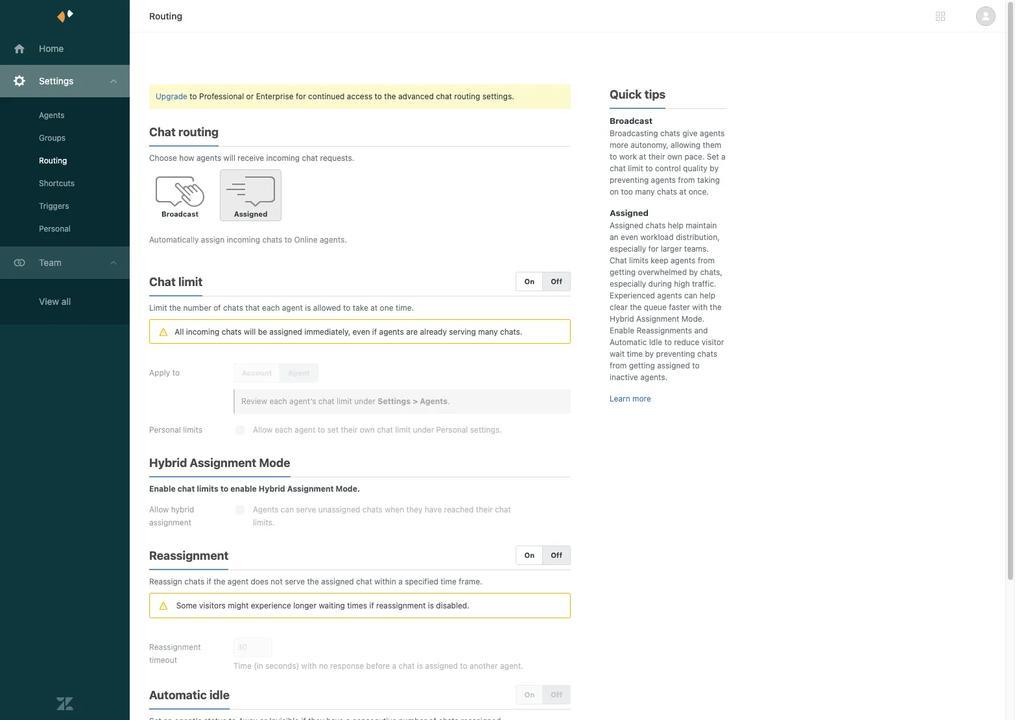 Task type: locate. For each thing, give the bounding box(es) containing it.
assigned left another
[[425, 661, 458, 671]]

even right an on the right of the page
[[621, 232, 638, 242]]

getting
[[610, 267, 636, 277], [629, 361, 655, 370]]

1 horizontal spatial assignment
[[287, 484, 334, 494]]

agents can serve unassigned chats when they have reached their chat limits.
[[253, 505, 513, 528]]

1 horizontal spatial mode.
[[682, 314, 705, 324]]

1 horizontal spatial can
[[684, 291, 698, 300]]

1 vertical spatial assignment
[[190, 456, 256, 470]]

broadcast up automatically
[[162, 210, 199, 218]]

limits.
[[253, 518, 275, 528]]

0 vertical spatial on button
[[516, 272, 543, 291]]

take
[[353, 303, 368, 313]]

each right that
[[262, 303, 280, 313]]

queue
[[644, 302, 667, 312]]

3 off button from the top
[[542, 685, 571, 704]]

requests.
[[320, 153, 354, 163]]

chat routing
[[149, 125, 219, 139]]

agents inside agents can serve unassigned chats when they have reached their chat limits.
[[253, 505, 279, 515]]

each for allow
[[275, 425, 293, 435]]

agent
[[288, 369, 310, 377]]

1 off from the top
[[551, 277, 562, 285]]

1 off button from the top
[[542, 272, 571, 291]]

0 vertical spatial limits
[[629, 256, 649, 265]]

with
[[692, 302, 708, 312], [301, 661, 317, 671]]

hybrid down personal limits
[[149, 456, 187, 470]]

chat up 'hybrid'
[[178, 484, 195, 494]]

reassignment inside reassignment timeout time (in seconds) with no response before a chat is assigned to another agent.
[[149, 642, 201, 652]]

1 vertical spatial agents
[[420, 397, 448, 406]]

1 vertical spatial their
[[341, 425, 358, 435]]

frame.
[[459, 577, 482, 587]]

0 vertical spatial automatic
[[610, 337, 647, 347]]

agents down larger
[[671, 256, 696, 265]]

2 horizontal spatial hybrid
[[610, 314, 634, 324]]

1 vertical spatial can
[[281, 505, 294, 515]]

chat down work
[[610, 163, 626, 173]]

0 horizontal spatial personal
[[39, 224, 71, 234]]

chat
[[436, 91, 452, 101], [302, 153, 318, 163], [610, 163, 626, 173], [318, 397, 334, 406], [377, 425, 393, 435], [178, 484, 195, 494], [495, 505, 511, 515], [356, 577, 372, 587], [399, 661, 415, 671]]

0 horizontal spatial hybrid
[[149, 456, 187, 470]]

if up visitors
[[207, 577, 211, 587]]

1 horizontal spatial own
[[667, 152, 682, 162]]

incoming
[[266, 153, 300, 163], [227, 235, 260, 245], [186, 327, 219, 337]]

assigned
[[269, 327, 302, 337], [657, 361, 690, 370], [321, 577, 354, 587], [425, 661, 458, 671]]

serve inside agents can serve unassigned chats when they have reached their chat limits.
[[296, 505, 316, 515]]

3 off from the top
[[551, 690, 562, 698]]

choose
[[149, 153, 177, 163]]

1 horizontal spatial a
[[398, 577, 403, 587]]

hybrid down "mode"
[[259, 484, 285, 494]]

by down idle
[[645, 349, 654, 359]]

to left take
[[343, 303, 351, 313]]

1 vertical spatial off button
[[542, 546, 571, 565]]

automatic up wait
[[610, 337, 647, 347]]

1 horizontal spatial at
[[639, 152, 646, 162]]

assigned for assigned
[[234, 210, 267, 218]]

assigned up the automatically assign incoming chats to online agents.
[[234, 210, 267, 218]]

serve left unassigned
[[296, 505, 316, 515]]

on
[[524, 277, 535, 285], [524, 551, 535, 559], [524, 690, 535, 698]]

many right too
[[635, 187, 655, 197]]

0 horizontal spatial a
[[392, 661, 397, 671]]

quality
[[683, 163, 708, 173]]

0 vertical spatial many
[[635, 187, 655, 197]]

from down wait
[[610, 361, 627, 370]]

getting up inactive
[[629, 361, 655, 370]]

0 vertical spatial at
[[639, 152, 646, 162]]

automatic idle
[[149, 688, 230, 702]]

learn more link
[[610, 394, 651, 403]]

0 horizontal spatial own
[[360, 425, 375, 435]]

is left 'allowed' at the left
[[305, 303, 311, 313]]

a right 'before'
[[392, 661, 397, 671]]

1 horizontal spatial even
[[621, 232, 638, 242]]

more right 'learn'
[[633, 394, 651, 403]]

1 horizontal spatial broadcast
[[610, 115, 653, 126]]

allow for allow hybrid assignment
[[149, 505, 169, 515]]

0 horizontal spatial their
[[341, 425, 358, 435]]

reassignment up the timeout in the left bottom of the page
[[149, 642, 201, 652]]

1 horizontal spatial with
[[692, 302, 708, 312]]

for
[[296, 91, 306, 101], [648, 244, 659, 254]]

assigned right the be
[[269, 327, 302, 337]]

1 vertical spatial preventing
[[656, 349, 695, 359]]

1 horizontal spatial allow
[[253, 425, 273, 435]]

2 horizontal spatial is
[[428, 601, 434, 611]]

home
[[39, 43, 64, 54]]

them
[[703, 140, 721, 150]]

more
[[610, 140, 628, 150], [633, 394, 651, 403]]

off button
[[542, 272, 571, 291], [542, 546, 571, 565], [542, 685, 571, 704]]

the up longer
[[307, 577, 319, 587]]

1 horizontal spatial by
[[689, 267, 698, 277]]

2 vertical spatial if
[[369, 601, 374, 611]]

reassignment
[[149, 549, 229, 563], [149, 642, 201, 652]]

1 reassignment from the top
[[149, 549, 229, 563]]

settings.
[[482, 91, 514, 101], [470, 425, 502, 435]]

preventing inside assigned assigned chats help maintain an even workload distribution, especially for larger teams. chat limits keep agents from getting overwhelmed by chats, especially during high traffic. experienced agents can help clear the queue faster with the hybrid assignment mode. enable reassignments and automatic idle to reduce visitor wait time by preventing chats from getting assigned to inactive agents.
[[656, 349, 695, 359]]

settings left '>'
[[378, 397, 411, 406]]

time right wait
[[627, 349, 643, 359]]

0 vertical spatial more
[[610, 140, 628, 150]]

the up visitors
[[214, 577, 225, 587]]

if right times
[[369, 601, 374, 611]]

0 vertical spatial routing
[[149, 10, 182, 21]]

0 horizontal spatial from
[[610, 361, 627, 370]]

chats.
[[500, 327, 522, 337]]

a right set
[[721, 152, 726, 162]]

access
[[347, 91, 372, 101]]

can down high
[[684, 291, 698, 300]]

with inside reassignment timeout time (in seconds) with no response before a chat is assigned to another agent.
[[301, 661, 317, 671]]

0 vertical spatial settings.
[[482, 91, 514, 101]]

0 vertical spatial broadcast
[[610, 115, 653, 126]]

assigned
[[610, 208, 649, 218], [234, 210, 267, 218], [610, 221, 643, 230]]

2 on button from the top
[[516, 546, 543, 565]]

upgrade link
[[156, 91, 187, 101]]

during
[[648, 279, 672, 289]]

enable chat limits to enable hybrid assignment mode.
[[149, 484, 360, 494]]

agents up them
[[700, 128, 725, 138]]

0 vertical spatial if
[[372, 327, 377, 337]]

1 vertical spatial is
[[428, 601, 434, 611]]

help down traffic.
[[700, 291, 716, 300]]

under up allow each agent to set their own chat limit under personal settings.
[[354, 397, 376, 406]]

waiting
[[319, 601, 345, 611]]

2 horizontal spatial by
[[710, 163, 719, 173]]

will left 'receive'
[[224, 153, 235, 163]]

0 horizontal spatial many
[[478, 327, 498, 337]]

chat right 'advanced' on the left top of page
[[436, 91, 452, 101]]

3 on button from the top
[[516, 685, 543, 704]]

mode. inside assigned assigned chats help maintain an even workload distribution, especially for larger teams. chat limits keep agents from getting overwhelmed by chats, especially during high traffic. experienced agents can help clear the queue faster with the hybrid assignment mode. enable reassignments and automatic idle to reduce visitor wait time by preventing chats from getting assigned to inactive agents.
[[682, 314, 705, 324]]

hybrid inside assigned assigned chats help maintain an even workload distribution, especially for larger teams. chat limits keep agents from getting overwhelmed by chats, especially during high traffic. experienced agents can help clear the queue faster with the hybrid assignment mode. enable reassignments and automatic idle to reduce visitor wait time by preventing chats from getting assigned to inactive agents.
[[610, 314, 634, 324]]

reassignment up reassign
[[149, 549, 229, 563]]

1 vertical spatial own
[[360, 425, 375, 435]]

2 vertical spatial by
[[645, 349, 654, 359]]

0 vertical spatial from
[[678, 175, 695, 185]]

longer
[[293, 601, 317, 611]]

agents. right online
[[320, 235, 347, 245]]

routing
[[454, 91, 480, 101], [178, 125, 219, 139]]

broadcast inside broadcast broadcasting chats give agents more autonomy, allowing them to work at their own pace. set a chat limit to control quality by preventing agents from taking on too many chats at once.
[[610, 115, 653, 126]]

2 vertical spatial chat
[[149, 275, 176, 289]]

mode. up and
[[682, 314, 705, 324]]

mode. up unassigned
[[336, 484, 360, 494]]

routing up how
[[178, 125, 219, 139]]

1 vertical spatial reassignment
[[149, 642, 201, 652]]

2 vertical spatial assignment
[[287, 484, 334, 494]]

0 vertical spatial routing
[[454, 91, 480, 101]]

getting up experienced
[[610, 267, 636, 277]]

0 horizontal spatial enable
[[149, 484, 176, 494]]

with inside assigned assigned chats help maintain an even workload distribution, especially for larger teams. chat limits keep agents from getting overwhelmed by chats, especially during high traffic. experienced agents can help clear the queue faster with the hybrid assignment mode. enable reassignments and automatic idle to reduce visitor wait time by preventing chats from getting assigned to inactive agents.
[[692, 302, 708, 312]]

1 horizontal spatial more
[[633, 394, 651, 403]]

times
[[347, 601, 367, 611]]

will
[[224, 153, 235, 163], [244, 327, 256, 337]]

1 vertical spatial settings
[[378, 397, 411, 406]]

chat inside assigned assigned chats help maintain an even workload distribution, especially for larger teams. chat limits keep agents from getting overwhelmed by chats, especially during high traffic. experienced agents can help clear the queue faster with the hybrid assignment mode. enable reassignments and automatic idle to reduce visitor wait time by preventing chats from getting assigned to inactive agents.
[[610, 256, 627, 265]]

advanced
[[398, 91, 434, 101]]

for inside assigned assigned chats help maintain an even workload distribution, especially for larger teams. chat limits keep agents from getting overwhelmed by chats, especially during high traffic. experienced agents can help clear the queue faster with the hybrid assignment mode. enable reassignments and automatic idle to reduce visitor wait time by preventing chats from getting assigned to inactive agents.
[[648, 244, 659, 254]]

for down the workload in the top right of the page
[[648, 244, 659, 254]]

they
[[406, 505, 422, 515]]

1 vertical spatial time
[[441, 577, 457, 587]]

inactive
[[610, 372, 638, 382]]

1 horizontal spatial hybrid
[[259, 484, 285, 494]]

by
[[710, 163, 719, 173], [689, 267, 698, 277], [645, 349, 654, 359]]

1 vertical spatial help
[[700, 291, 716, 300]]

1 vertical spatial at
[[679, 187, 687, 197]]

if left the 'are'
[[372, 327, 377, 337]]

1 horizontal spatial is
[[417, 661, 423, 671]]

routing right 'advanced' on the left top of page
[[454, 91, 480, 101]]

0 vertical spatial with
[[692, 302, 708, 312]]

assignment up unassigned
[[287, 484, 334, 494]]

1 vertical spatial chat
[[610, 256, 627, 265]]

enable
[[610, 326, 634, 335], [149, 484, 176, 494]]

serve right 'not'
[[285, 577, 305, 587]]

limits up the hybrid assignment mode
[[183, 425, 202, 435]]

1 vertical spatial incoming
[[227, 235, 260, 245]]

tips
[[645, 88, 666, 101]]

can inside agents can serve unassigned chats when they have reached their chat limits.
[[281, 505, 294, 515]]

>
[[413, 397, 418, 406]]

at left one
[[371, 303, 378, 313]]

on button for idle
[[516, 685, 543, 704]]

1 vertical spatial routing
[[178, 125, 219, 139]]

each
[[262, 303, 280, 313], [269, 397, 287, 406], [275, 425, 293, 435]]

is right 'before'
[[417, 661, 423, 671]]

their right reached
[[476, 505, 493, 515]]

2 horizontal spatial agents
[[420, 397, 448, 406]]

1 horizontal spatial for
[[648, 244, 659, 254]]

agent left 'set'
[[295, 425, 316, 435]]

serving
[[449, 327, 476, 337]]

limits inside assigned assigned chats help maintain an even workload distribution, especially for larger teams. chat limits keep agents from getting overwhelmed by chats, especially during high traffic. experienced agents can help clear the queue faster with the hybrid assignment mode. enable reassignments and automatic idle to reduce visitor wait time by preventing chats from getting assigned to inactive agents.
[[629, 256, 649, 265]]

time
[[234, 661, 252, 671]]

0 vertical spatial assignment
[[636, 314, 679, 324]]

enable
[[230, 484, 257, 494]]

automatic down the timeout in the left bottom of the page
[[149, 688, 207, 702]]

1 vertical spatial on button
[[516, 546, 543, 565]]

0 vertical spatial help
[[668, 221, 684, 230]]

time.
[[396, 303, 414, 313]]

zendesk products image
[[936, 12, 945, 21]]

under
[[354, 397, 376, 406], [413, 425, 434, 435]]

1 vertical spatial will
[[244, 327, 256, 337]]

0 horizontal spatial can
[[281, 505, 294, 515]]

chat inside agents can serve unassigned chats when they have reached their chat limits.
[[495, 505, 511, 515]]

personal down apply to
[[149, 425, 181, 435]]

once.
[[689, 187, 709, 197]]

at down 'autonomy,'
[[639, 152, 646, 162]]

1 horizontal spatial many
[[635, 187, 655, 197]]

1 horizontal spatial will
[[244, 327, 256, 337]]

more up work
[[610, 140, 628, 150]]

each for review
[[269, 397, 287, 406]]

2 off button from the top
[[542, 546, 571, 565]]

agents
[[700, 128, 725, 138], [197, 153, 221, 163], [651, 175, 676, 185], [671, 256, 696, 265], [657, 291, 682, 300], [379, 327, 404, 337]]

1 vertical spatial getting
[[629, 361, 655, 370]]

assignment inside assigned assigned chats help maintain an even workload distribution, especially for larger teams. chat limits keep agents from getting overwhelmed by chats, especially during high traffic. experienced agents can help clear the queue faster with the hybrid assignment mode. enable reassignments and automatic idle to reduce visitor wait time by preventing chats from getting assigned to inactive agents.
[[636, 314, 679, 324]]

limit down work
[[628, 163, 643, 173]]

2 reassignment from the top
[[149, 642, 201, 652]]

by up traffic.
[[689, 267, 698, 277]]

preventing up too
[[610, 175, 649, 185]]

hybrid down clear
[[610, 314, 634, 324]]

2 vertical spatial a
[[392, 661, 397, 671]]

preventing down reduce at the top of the page
[[656, 349, 695, 359]]

0 vertical spatial will
[[224, 153, 235, 163]]

chat for chat routing
[[149, 125, 176, 139]]

at left once.
[[679, 187, 687, 197]]

more inside broadcast broadcasting chats give agents more autonomy, allowing them to work at their own pace. set a chat limit to control quality by preventing agents from taking on too many chats at once.
[[610, 140, 628, 150]]

even inside assigned assigned chats help maintain an even workload distribution, especially for larger teams. chat limits keep agents from getting overwhelmed by chats, especially during high traffic. experienced agents can help clear the queue faster with the hybrid assignment mode. enable reassignments and automatic idle to reduce visitor wait time by preventing chats from getting assigned to inactive agents.
[[621, 232, 638, 242]]

chat inside reassignment timeout time (in seconds) with no response before a chat is assigned to another agent.
[[399, 661, 415, 671]]

a inside reassignment timeout time (in seconds) with no response before a chat is assigned to another agent.
[[392, 661, 397, 671]]

2 horizontal spatial their
[[648, 152, 665, 162]]

0 vertical spatial allow
[[253, 425, 273, 435]]

a right the within at the bottom left
[[398, 577, 403, 587]]

reassignment for reassignment timeout time (in seconds) with no response before a chat is assigned to another agent.
[[149, 642, 201, 652]]

own up control
[[667, 152, 682, 162]]

3 on from the top
[[524, 690, 535, 698]]

chat inside broadcast broadcasting chats give agents more autonomy, allowing them to work at their own pace. set a chat limit to control quality by preventing agents from taking on too many chats at once.
[[610, 163, 626, 173]]

on button for limit
[[516, 272, 543, 291]]

chats up the workload in the top right of the page
[[646, 221, 666, 230]]

2 vertical spatial hybrid
[[259, 484, 285, 494]]

shortcuts
[[39, 178, 75, 188]]

agents up 'groups'
[[39, 110, 65, 120]]

to right access
[[375, 91, 382, 101]]

a inside broadcast broadcasting chats give agents more autonomy, allowing them to work at their own pace. set a chat limit to control quality by preventing agents from taking on too many chats at once.
[[721, 152, 726, 162]]

1 especially from the top
[[610, 244, 646, 254]]

broadcast for broadcast
[[162, 210, 199, 218]]

on button
[[516, 272, 543, 291], [516, 546, 543, 565], [516, 685, 543, 704]]

set
[[327, 425, 339, 435]]

off for idle
[[551, 690, 562, 698]]

settings down home
[[39, 75, 74, 86]]

1 vertical spatial by
[[689, 267, 698, 277]]

before
[[366, 661, 390, 671]]

with left the no
[[301, 661, 317, 671]]

incoming right all
[[186, 327, 219, 337]]

0 vertical spatial mode.
[[682, 314, 705, 324]]

even down take
[[353, 327, 370, 337]]

chat up the choose
[[149, 125, 176, 139]]

triggers
[[39, 201, 69, 211]]

0 horizontal spatial incoming
[[186, 327, 219, 337]]

agent left 'allowed' at the left
[[282, 303, 303, 313]]

help up the workload in the top right of the page
[[668, 221, 684, 230]]

chat up limit
[[149, 275, 176, 289]]

view
[[39, 296, 59, 307]]

the
[[384, 91, 396, 101], [630, 302, 642, 312], [710, 302, 722, 312], [169, 303, 181, 313], [214, 577, 225, 587], [307, 577, 319, 587]]

agents. right inactive
[[640, 372, 668, 382]]

maintain
[[686, 221, 717, 230]]

continued
[[308, 91, 345, 101]]

review each agent's chat limit under settings > agents .
[[241, 397, 450, 406]]

limit
[[628, 163, 643, 173], [178, 275, 203, 289], [337, 397, 352, 406], [395, 425, 411, 435]]

0 horizontal spatial settings
[[39, 75, 74, 86]]

2 horizontal spatial assignment
[[636, 314, 679, 324]]

allow for allow each agent to set their own chat limit under personal settings.
[[253, 425, 273, 435]]

2 horizontal spatial at
[[679, 187, 687, 197]]

agents for agents can serve unassigned chats when they have reached their chat limits.
[[253, 505, 279, 515]]

1 horizontal spatial personal
[[149, 425, 181, 435]]

1 vertical spatial with
[[301, 661, 317, 671]]

agents right '>'
[[420, 397, 448, 406]]

2 horizontal spatial incoming
[[266, 153, 300, 163]]

assigned inside reassignment timeout time (in seconds) with no response before a chat is assigned to another agent.
[[425, 661, 458, 671]]

broadcast up broadcasting
[[610, 115, 653, 126]]

assigned down too
[[610, 208, 649, 218]]

1 vertical spatial serve
[[285, 577, 305, 587]]

0 horizontal spatial for
[[296, 91, 306, 101]]

groups
[[39, 133, 66, 143]]

0 vertical spatial by
[[710, 163, 719, 173]]

of
[[214, 303, 221, 313]]

allow up assignment
[[149, 505, 169, 515]]

if
[[372, 327, 377, 337], [207, 577, 211, 587], [369, 601, 374, 611]]

chat left the within at the bottom left
[[356, 577, 372, 587]]

1 on from the top
[[524, 277, 535, 285]]

each right the 'review'
[[269, 397, 287, 406]]

allow down the 'review'
[[253, 425, 273, 435]]

own
[[667, 152, 682, 162], [360, 425, 375, 435]]

time left frame.
[[441, 577, 457, 587]]

visitors
[[199, 601, 226, 611]]

1 on button from the top
[[516, 272, 543, 291]]

off
[[551, 277, 562, 285], [551, 551, 562, 559], [551, 690, 562, 698]]

0 horizontal spatial routing
[[178, 125, 219, 139]]

limits down the hybrid assignment mode
[[197, 484, 218, 494]]

agents up limits.
[[253, 505, 279, 515]]

0 vertical spatial their
[[648, 152, 665, 162]]

by down set
[[710, 163, 719, 173]]

allow inside allow hybrid assignment
[[149, 505, 169, 515]]

no
[[319, 661, 328, 671]]

agents
[[39, 110, 65, 120], [420, 397, 448, 406], [253, 505, 279, 515]]

broadcast
[[610, 115, 653, 126], [162, 210, 199, 218]]

1 vertical spatial agents.
[[640, 372, 668, 382]]

many
[[635, 187, 655, 197], [478, 327, 498, 337]]

chats,
[[700, 267, 723, 277]]



Task type: vqa. For each thing, say whether or not it's contained in the screenshot.
Zendesk icon
no



Task type: describe. For each thing, give the bounding box(es) containing it.
agents left the 'are'
[[379, 327, 404, 337]]

1 vertical spatial many
[[478, 327, 498, 337]]

visitor
[[702, 337, 724, 347]]

1 vertical spatial a
[[398, 577, 403, 587]]

2 vertical spatial incoming
[[186, 327, 219, 337]]

team
[[39, 257, 62, 268]]

chats up some
[[184, 577, 204, 587]]

from inside broadcast broadcasting chats give agents more autonomy, allowing them to work at their own pace. set a chat limit to control quality by preventing agents from taking on too many chats at once.
[[678, 175, 695, 185]]

timeout
[[149, 655, 177, 665]]

2 vertical spatial at
[[371, 303, 378, 313]]

unassigned
[[318, 505, 360, 515]]

reassignment for reassignment
[[149, 549, 229, 563]]

chats down visitor
[[697, 349, 717, 359]]

chats up the allowing
[[660, 128, 680, 138]]

off button for limit
[[542, 272, 571, 291]]

0 horizontal spatial time
[[441, 577, 457, 587]]

experienced
[[610, 291, 655, 300]]

to down reduce at the top of the page
[[692, 361, 700, 370]]

chat limit
[[149, 275, 203, 289]]

reassign
[[149, 577, 182, 587]]

have
[[425, 505, 442, 515]]

1 horizontal spatial settings
[[378, 397, 411, 406]]

on
[[610, 187, 619, 197]]

quick tips
[[610, 88, 666, 101]]

to left enable
[[220, 484, 229, 494]]

assigned for assigned assigned chats help maintain an even workload distribution, especially for larger teams. chat limits keep agents from getting overwhelmed by chats, especially during high traffic. experienced agents can help clear the queue faster with the hybrid assignment mode. enable reassignments and automatic idle to reduce visitor wait time by preventing chats from getting assigned to inactive agents.
[[610, 208, 649, 218]]

allow hybrid assignment
[[149, 505, 194, 528]]

all incoming chats will be assigned immediately, even if agents are already serving many chats.
[[175, 327, 522, 337]]

0 vertical spatial settings
[[39, 75, 74, 86]]

taking
[[697, 175, 720, 185]]

give
[[683, 128, 698, 138]]

experience
[[251, 601, 291, 611]]

be
[[258, 327, 267, 337]]

assign
[[201, 235, 225, 245]]

by inside broadcast broadcasting chats give agents more autonomy, allowing them to work at their own pace. set a chat limit to control quality by preventing agents from taking on too many chats at once.
[[710, 163, 719, 173]]

specified
[[405, 577, 438, 587]]

0 vertical spatial each
[[262, 303, 280, 313]]

on for idle
[[524, 690, 535, 698]]

the down traffic.
[[710, 302, 722, 312]]

professional
[[199, 91, 244, 101]]

limit inside broadcast broadcasting chats give agents more autonomy, allowing them to work at their own pace. set a chat limit to control quality by preventing agents from taking on too many chats at once.
[[628, 163, 643, 173]]

choose how agents will receive incoming chat requests.
[[149, 153, 354, 163]]

broadcasting
[[610, 128, 658, 138]]

mode
[[259, 456, 290, 470]]

1 vertical spatial from
[[698, 256, 715, 265]]

1 vertical spatial limits
[[183, 425, 202, 435]]

0 vertical spatial for
[[296, 91, 306, 101]]

1 vertical spatial agent
[[295, 425, 316, 435]]

their inside agents can serve unassigned chats when they have reached their chat limits.
[[476, 505, 493, 515]]

0 horizontal spatial assignment
[[190, 456, 256, 470]]

to left work
[[610, 152, 617, 162]]

faster
[[669, 302, 690, 312]]

teams.
[[684, 244, 709, 254]]

2 horizontal spatial personal
[[436, 425, 468, 435]]

2 vertical spatial agent
[[228, 577, 248, 587]]

work
[[619, 152, 637, 162]]

Reassignment timeout number field
[[234, 637, 272, 657]]

when
[[385, 505, 404, 515]]

are
[[406, 327, 418, 337]]

apply
[[149, 368, 170, 378]]

chats left online
[[262, 235, 282, 245]]

the right limit
[[169, 303, 181, 313]]

can inside assigned assigned chats help maintain an even workload distribution, especially for larger teams. chat limits keep agents from getting overwhelmed by chats, especially during high traffic. experienced agents can help clear the queue faster with the hybrid assignment mode. enable reassignments and automatic idle to reduce visitor wait time by preventing chats from getting assigned to inactive agents.
[[684, 291, 698, 300]]

1 vertical spatial settings.
[[470, 425, 502, 435]]

the left 'advanced' on the left top of page
[[384, 91, 396, 101]]

not
[[271, 577, 283, 587]]

0 vertical spatial incoming
[[266, 153, 300, 163]]

assigned inside assigned assigned chats help maintain an even workload distribution, especially for larger teams. chat limits keep agents from getting overwhelmed by chats, especially during high traffic. experienced agents can help clear the queue faster with the hybrid assignment mode. enable reassignments and automatic idle to reduce visitor wait time by preventing chats from getting assigned to inactive agents.
[[657, 361, 690, 370]]

overwhelmed
[[638, 267, 687, 277]]

already
[[420, 327, 447, 337]]

allow each agent to set their own chat limit under personal settings.
[[253, 425, 502, 435]]

1 vertical spatial under
[[413, 425, 434, 435]]

number
[[183, 303, 211, 313]]

time inside assigned assigned chats help maintain an even workload distribution, especially for larger teams. chat limits keep agents from getting overwhelmed by chats, especially during high traffic. experienced agents can help clear the queue faster with the hybrid assignment mode. enable reassignments and automatic idle to reduce visitor wait time by preventing chats from getting assigned to inactive agents.
[[627, 349, 643, 359]]

autonomy,
[[631, 140, 669, 150]]

distribution,
[[676, 232, 720, 242]]

clear
[[610, 302, 628, 312]]

some visitors might experience longer waiting times if reassignment is disabled.
[[176, 601, 470, 611]]

personal limits
[[149, 425, 202, 435]]

reached
[[444, 505, 474, 515]]

reassignment timeout time (in seconds) with no response before a chat is assigned to another agent.
[[149, 642, 523, 671]]

traffic.
[[692, 279, 716, 289]]

to down the reassignments
[[665, 337, 672, 347]]

0 vertical spatial agents.
[[320, 235, 347, 245]]

apply to
[[149, 368, 180, 378]]

disabled.
[[436, 601, 470, 611]]

to left online
[[285, 235, 292, 245]]

limit up 'set'
[[337, 397, 352, 406]]

enterprise
[[256, 91, 294, 101]]

chats inside agents can serve unassigned chats when they have reached their chat limits.
[[362, 505, 383, 515]]

will for receive
[[224, 153, 235, 163]]

many inside broadcast broadcasting chats give agents more autonomy, allowing them to work at their own pace. set a chat limit to control quality by preventing agents from taking on too many chats at once.
[[635, 187, 655, 197]]

0 horizontal spatial by
[[645, 349, 654, 359]]

limit
[[149, 303, 167, 313]]

allowing
[[671, 140, 701, 150]]

larger
[[661, 244, 682, 254]]

chats down control
[[657, 187, 677, 197]]

the down experienced
[[630, 302, 642, 312]]

assignment
[[149, 518, 191, 528]]

reduce
[[674, 337, 700, 347]]

own inside broadcast broadcasting chats give agents more autonomy, allowing them to work at their own pace. set a chat limit to control quality by preventing agents from taking on too many chats at once.
[[667, 152, 682, 162]]

personal for personal limits
[[149, 425, 181, 435]]

upgrade to professional or enterprise for continued access to the advanced chat routing settings.
[[156, 91, 514, 101]]

to inside reassignment timeout time (in seconds) with no response before a chat is assigned to another agent.
[[460, 661, 467, 671]]

0 horizontal spatial automatic
[[149, 688, 207, 702]]

agents down during
[[657, 291, 682, 300]]

idle
[[649, 337, 662, 347]]

agent button
[[280, 363, 318, 383]]

workload
[[640, 232, 674, 242]]

2 off from the top
[[551, 551, 562, 559]]

broadcast broadcasting chats give agents more autonomy, allowing them to work at their own pace. set a chat limit to control quality by preventing agents from taking on too many chats at once.
[[610, 115, 726, 197]]

0 vertical spatial agent
[[282, 303, 303, 313]]

their inside broadcast broadcasting chats give agents more autonomy, allowing them to work at their own pace. set a chat limit to control quality by preventing agents from taking on too many chats at once.
[[648, 152, 665, 162]]

chat down review each agent's chat limit under settings > agents .
[[377, 425, 393, 435]]

account button
[[234, 363, 280, 383]]

chats left the be
[[222, 327, 242, 337]]

to left 'set'
[[318, 425, 325, 435]]

keep
[[651, 256, 669, 265]]

on for limit
[[524, 277, 535, 285]]

agent.
[[500, 661, 523, 671]]

0 horizontal spatial under
[[354, 397, 376, 406]]

agents right how
[[197, 153, 221, 163]]

agents. inside assigned assigned chats help maintain an even workload distribution, especially for larger teams. chat limits keep agents from getting overwhelmed by chats, especially during high traffic. experienced agents can help clear the queue faster with the hybrid assignment mode. enable reassignments and automatic idle to reduce visitor wait time by preventing chats from getting assigned to inactive agents.
[[640, 372, 668, 382]]

chat left requests.
[[302, 153, 318, 163]]

control
[[655, 163, 681, 173]]

personal for personal
[[39, 224, 71, 234]]

view all
[[39, 296, 71, 307]]

0 horizontal spatial routing
[[39, 156, 67, 165]]

limit down review each agent's chat limit under settings > agents .
[[395, 425, 411, 435]]

0 horizontal spatial is
[[305, 303, 311, 313]]

to left control
[[646, 163, 653, 173]]

1 horizontal spatial routing
[[454, 91, 480, 101]]

off for limit
[[551, 277, 562, 285]]

idle
[[209, 688, 230, 702]]

automatic inside assigned assigned chats help maintain an even workload distribution, especially for larger teams. chat limits keep agents from getting overwhelmed by chats, especially during high traffic. experienced agents can help clear the queue faster with the hybrid assignment mode. enable reassignments and automatic idle to reduce visitor wait time by preventing chats from getting assigned to inactive agents.
[[610, 337, 647, 347]]

1 vertical spatial if
[[207, 577, 211, 587]]

agents down control
[[651, 175, 676, 185]]

account
[[242, 369, 272, 377]]

learn more
[[610, 394, 651, 403]]

0 vertical spatial getting
[[610, 267, 636, 277]]

upgrade
[[156, 91, 187, 101]]

assigned up waiting
[[321, 577, 354, 587]]

2 vertical spatial from
[[610, 361, 627, 370]]

broadcast for broadcast broadcasting chats give agents more autonomy, allowing them to work at their own pace. set a chat limit to control quality by preventing agents from taking on too many chats at once.
[[610, 115, 653, 126]]

to right upgrade
[[190, 91, 197, 101]]

all
[[62, 296, 71, 307]]

2 especially from the top
[[610, 279, 646, 289]]

chat right agent's
[[318, 397, 334, 406]]

set
[[707, 152, 719, 162]]

how
[[179, 153, 194, 163]]

hybrid
[[171, 505, 194, 515]]

response
[[330, 661, 364, 671]]

reassign chats if the agent does not serve the assigned chat within a specified time frame.
[[149, 577, 482, 587]]

is inside reassignment timeout time (in seconds) with no response before a chat is assigned to another agent.
[[417, 661, 423, 671]]

limit up number
[[178, 275, 203, 289]]

assigned up an on the right of the page
[[610, 221, 643, 230]]

0 horizontal spatial even
[[353, 327, 370, 337]]

agents for agents
[[39, 110, 65, 120]]

1 horizontal spatial help
[[700, 291, 716, 300]]

chats right of
[[223, 303, 243, 313]]

allowed
[[313, 303, 341, 313]]

1 vertical spatial more
[[633, 394, 651, 403]]

2 vertical spatial limits
[[197, 484, 218, 494]]

quick
[[610, 88, 642, 101]]

off button for idle
[[542, 685, 571, 704]]

all
[[175, 327, 184, 337]]

review
[[241, 397, 267, 406]]

to right apply
[[172, 368, 180, 378]]

pace.
[[685, 152, 705, 162]]

agent's
[[289, 397, 316, 406]]

1 vertical spatial mode.
[[336, 484, 360, 494]]

might
[[228, 601, 249, 611]]

preventing inside broadcast broadcasting chats give agents more autonomy, allowing them to work at their own pace. set a chat limit to control quality by preventing agents from taking on too many chats at once.
[[610, 175, 649, 185]]

enable inside assigned assigned chats help maintain an even workload distribution, especially for larger teams. chat limits keep agents from getting overwhelmed by chats, especially during high traffic. experienced agents can help clear the queue faster with the hybrid assignment mode. enable reassignments and automatic idle to reduce visitor wait time by preventing chats from getting assigned to inactive agents.
[[610, 326, 634, 335]]

chat for chat limit
[[149, 275, 176, 289]]

2 on from the top
[[524, 551, 535, 559]]

1 horizontal spatial routing
[[149, 10, 182, 21]]

does
[[251, 577, 269, 587]]

will for be
[[244, 327, 256, 337]]

and
[[694, 326, 708, 335]]



